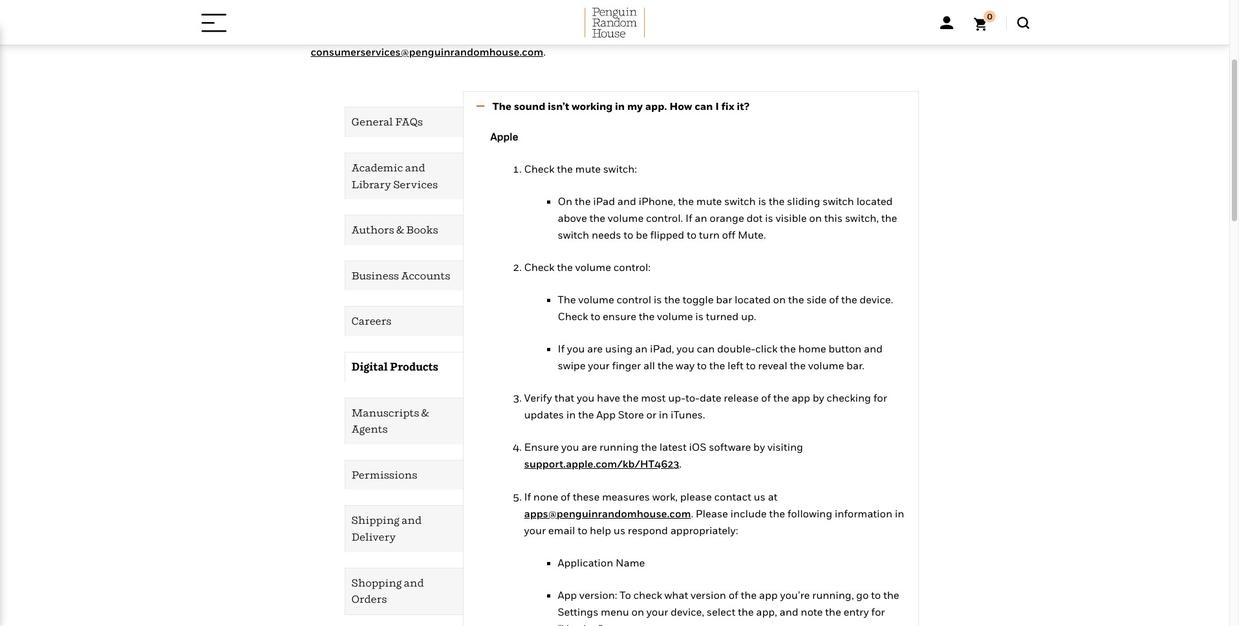 Task type: describe. For each thing, give the bounding box(es) containing it.
contact inside welcome to the penguin random house frequently asked questions page. you will find the most frequently asked questions regarding our books, our authors, and personal orders addressed in the categories below. for support related to a retail or promotional order for your business, please contact our customer service team at consumerservices@penguinrandomhouse.com .
[[524, 29, 561, 42]]

the right the switch,
[[882, 212, 898, 224]]

agents
[[352, 423, 388, 436]]

support
[[764, 12, 802, 25]]

you up way
[[677, 342, 695, 355]]

order
[[373, 29, 399, 42]]

respond
[[628, 524, 668, 537]]

the up on
[[557, 162, 573, 175]]

mute inside 'on the ipad and iphone, the mute switch is the sliding switch located above the volume control. if an orange dot is visible on this switch, the switch needs to be flipped to turn off mute.'
[[697, 195, 722, 208]]

in left my
[[615, 100, 625, 113]]

books,
[[380, 12, 412, 25]]

general
[[352, 115, 393, 128]]

to right welcome
[[358, 0, 368, 8]]

the up control.
[[678, 195, 694, 208]]

volume inside if you are using an ipad, you can double-click the home button and swipe your finger all the way to the left to reveal the volume bar.
[[809, 359, 844, 372]]

app,
[[757, 606, 778, 619]]

random
[[432, 0, 474, 8]]

this
[[825, 212, 843, 224]]

the left app,
[[738, 606, 754, 619]]

is right dot
[[765, 212, 774, 224]]

delivery
[[352, 530, 396, 543]]

the sound isn't working in my app. how can i fix it?
[[493, 100, 750, 113]]

is right control
[[654, 293, 662, 306]]

in inside . please include the following information in your email to help us respond appropriately:
[[895, 507, 905, 520]]

volume up ensure
[[579, 293, 614, 306]]

menu containing general faqs
[[311, 107, 463, 615]]

the right on
[[575, 195, 591, 208]]

the right updates
[[578, 408, 594, 421]]

business accounts link
[[345, 261, 463, 291]]

none
[[534, 490, 558, 503]]

support.apple.com/kb/ht4623 link
[[524, 457, 680, 470]]

volume down toggle
[[657, 310, 693, 323]]

an inside if you are using an ipad, you can double-click the home button and swipe your finger all the way to the left to reveal the volume bar.
[[635, 342, 648, 355]]

us inside if none of these measures work, please contact us at apps@penguinrandomhouse.com
[[754, 490, 766, 503]]

include
[[731, 507, 767, 520]]

. please include the following information in your email to help us respond appropriately:
[[524, 507, 905, 537]]

check inside the volume control is the toggle bar located on the side of the device. check to ensure the volume is turned up.
[[558, 310, 588, 323]]

dot
[[747, 212, 763, 224]]

contact inside if none of these measures work, please contact us at apps@penguinrandomhouse.com
[[715, 490, 752, 503]]

shipping and delivery link
[[345, 506, 463, 552]]

ios
[[689, 441, 707, 454]]

the down home
[[790, 359, 806, 372]]

regarding
[[311, 12, 359, 25]]

control
[[617, 293, 652, 306]]

if for using
[[558, 342, 565, 355]]

manuscripts & agents link
[[345, 398, 463, 444]]

for inside app version: to check what version of the app you're running, go to the settings menu on your device, select the app, and note the entry for "version"
[[872, 606, 885, 619]]

your inside if you are using an ipad, you can double-click the home button and swipe your finger all the way to the left to reveal the volume bar.
[[588, 359, 610, 372]]

sliding
[[787, 195, 821, 208]]

up.
[[741, 310, 757, 323]]

apps@penguinrandomhouse.com link
[[524, 507, 691, 520]]

penguin random house image
[[585, 8, 645, 37]]

off
[[722, 228, 736, 241]]

on inside the volume control is the toggle bar located on the side of the device. check to ensure the volume is turned up.
[[774, 293, 786, 306]]

the up for
[[739, 0, 755, 8]]

1 horizontal spatial switch
[[725, 195, 756, 208]]

accounts
[[401, 269, 451, 282]]

"version"
[[558, 623, 603, 626]]

permissions
[[352, 468, 418, 481]]

digital products link
[[345, 353, 463, 382]]

check the mute switch:
[[524, 162, 637, 175]]

for
[[745, 12, 762, 25]]

& for authors
[[397, 223, 404, 236]]

application
[[558, 557, 614, 569]]

most inside welcome to the penguin random house frequently asked questions page. you will find the most frequently asked questions regarding our books, our authors, and personal orders addressed in the categories below. for support related to a retail or promotional order for your business, please contact our customer service team at consumerservices@penguinrandomhouse.com .
[[757, 0, 782, 8]]

help
[[590, 524, 612, 537]]

you
[[678, 0, 696, 8]]

to left the a
[[841, 12, 851, 25]]

personal
[[497, 12, 540, 25]]

above
[[558, 212, 587, 224]]

to right way
[[697, 359, 707, 372]]

general faqs link
[[345, 108, 463, 137]]

0 horizontal spatial mute
[[576, 162, 601, 175]]

information
[[835, 507, 893, 520]]

the right go
[[884, 589, 900, 602]]

at inside welcome to the penguin random house frequently asked questions page. you will find the most frequently asked questions regarding our books, our authors, and personal orders addressed in the categories below. for support related to a retail or promotional order for your business, please contact our customer service team at consumerservices@penguinrandomhouse.com .
[[699, 29, 708, 42]]

apple
[[491, 130, 518, 143]]

is down toggle
[[696, 310, 704, 323]]

most inside verify that you have the most up-to-date release of the app by checking for updates in the app store or in itunes.
[[641, 391, 666, 404]]

to inside the volume control is the toggle bar located on the side of the device. check to ensure the volume is turned up.
[[591, 310, 601, 323]]

you're
[[781, 589, 810, 602]]

an inside 'on the ipad and iphone, the mute switch is the sliding switch located above the volume control. if an orange dot is visible on this switch, the switch needs to be flipped to turn off mute.'
[[695, 212, 708, 224]]

asked
[[837, 0, 866, 8]]

products
[[390, 360, 438, 373]]

mute.
[[738, 228, 766, 241]]

your inside app version: to check what version of the app you're running, go to the settings menu on your device, select the app, and note the entry for "version"
[[647, 606, 669, 619]]

the up app,
[[741, 589, 757, 602]]

please inside if none of these measures work, please contact us at apps@penguinrandomhouse.com
[[680, 490, 712, 503]]

penguin
[[389, 0, 430, 8]]

check
[[634, 589, 662, 602]]

be
[[636, 228, 648, 241]]

authors
[[352, 223, 394, 236]]

to inside . please include the following information in your email to help us respond appropriately:
[[578, 524, 588, 537]]

in down that
[[567, 408, 576, 421]]

service
[[633, 29, 669, 42]]

and inside welcome to the penguin random house frequently asked questions page. you will find the most frequently asked questions regarding our books, our authors, and personal orders addressed in the categories below. for support related to a retail or promotional order for your business, please contact our customer service team at consumerservices@penguinrandomhouse.com .
[[476, 12, 495, 25]]

academic and library services
[[352, 161, 438, 191]]

to inside app version: to check what version of the app you're running, go to the settings menu on your device, select the app, and note the entry for "version"
[[872, 589, 881, 602]]

to left 'turn'
[[687, 228, 697, 241]]

& for manuscripts
[[422, 406, 429, 419]]

measures
[[602, 490, 650, 503]]

and inside 'on the ipad and iphone, the mute switch is the sliding switch located above the volume control. if an orange dot is visible on this switch, the switch needs to be flipped to turn off mute.'
[[618, 195, 637, 208]]

verify that you have the most up-to-date release of the app by checking for updates in the app store or in itunes.
[[524, 391, 888, 421]]

on inside 'on the ipad and iphone, the mute switch is the sliding switch located above the volume control. if an orange dot is visible on this switch, the switch needs to be flipped to turn off mute.'
[[810, 212, 822, 224]]

your inside welcome to the penguin random house frequently asked questions page. you will find the most frequently asked questions regarding our books, our authors, and personal orders addressed in the categories below. for support related to a retail or promotional order for your business, please contact our customer service team at consumerservices@penguinrandomhouse.com .
[[418, 29, 440, 42]]

the left side at the right top of the page
[[789, 293, 805, 306]]

the for the volume control is the toggle bar located on the side of the device. check to ensure the volume is turned up.
[[558, 293, 576, 306]]

ipad
[[593, 195, 615, 208]]

retail
[[862, 12, 887, 25]]

shipping and delivery
[[352, 514, 422, 543]]

for inside welcome to the penguin random house frequently asked questions page. you will find the most frequently asked questions regarding our books, our authors, and personal orders addressed in the categories below. for support related to a retail or promotional order for your business, please contact our customer service team at consumerservices@penguinrandomhouse.com .
[[402, 29, 415, 42]]

store
[[618, 408, 644, 421]]

the right click
[[780, 342, 796, 355]]

of inside if none of these measures work, please contact us at apps@penguinrandomhouse.com
[[561, 490, 571, 503]]

a
[[854, 12, 860, 25]]

isn't
[[548, 100, 570, 113]]

0 horizontal spatial switch
[[558, 228, 590, 241]]

entry
[[844, 606, 869, 619]]

app.
[[646, 100, 667, 113]]

questions
[[868, 0, 916, 8]]

click
[[756, 342, 778, 355]]

software
[[709, 441, 751, 454]]

is up dot
[[759, 195, 767, 208]]

if none of these measures work, please contact us at apps@penguinrandomhouse.com
[[524, 490, 778, 520]]

to-
[[686, 391, 700, 404]]

you up swipe
[[567, 342, 585, 355]]

of inside app version: to check what version of the app you're running, go to the settings menu on your device, select the app, and note the entry for "version"
[[729, 589, 739, 602]]

orange
[[710, 212, 744, 224]]

located inside the volume control is the toggle bar located on the side of the device. check to ensure the volume is turned up.
[[735, 293, 771, 306]]

of inside verify that you have the most up-to-date release of the app by checking for updates in the app store or in itunes.
[[762, 391, 771, 404]]

all
[[644, 359, 655, 372]]

swipe
[[558, 359, 586, 372]]

below.
[[712, 12, 743, 25]]

and inside app version: to check what version of the app you're running, go to the settings menu on your device, select the app, and note the entry for "version"
[[780, 606, 799, 619]]

control.
[[646, 212, 683, 224]]



Task type: vqa. For each thing, say whether or not it's contained in the screenshot.
email
yes



Task type: locate. For each thing, give the bounding box(es) containing it.
0 horizontal spatial located
[[735, 293, 771, 306]]

the inside ensure you are running the latest ios software by visiting support.apple.com/kb/ht4623 .
[[641, 441, 657, 454]]

the up the books,
[[370, 0, 386, 8]]

1 vertical spatial for
[[874, 391, 888, 404]]

of inside the volume control is the toggle bar located on the side of the device. check to ensure the volume is turned up.
[[830, 293, 839, 306]]

shopping and orders
[[352, 576, 424, 606]]

in
[[629, 12, 638, 25], [615, 100, 625, 113], [567, 408, 576, 421], [659, 408, 669, 421], [895, 507, 905, 520]]

0 vertical spatial &
[[397, 223, 404, 236]]

0 vertical spatial us
[[754, 490, 766, 503]]

0 horizontal spatial an
[[635, 342, 648, 355]]

and right ipad
[[618, 195, 637, 208]]

mute up orange
[[697, 195, 722, 208]]

1 horizontal spatial the
[[558, 293, 576, 306]]

1 horizontal spatial app
[[792, 391, 811, 404]]

1 vertical spatial contact
[[715, 490, 752, 503]]

the right all
[[658, 359, 674, 372]]

. down 'orders'
[[544, 45, 546, 58]]

or
[[889, 12, 899, 25], [647, 408, 657, 421]]

app inside verify that you have the most up-to-date release of the app by checking for updates in the app store or in itunes.
[[597, 408, 616, 421]]

note
[[801, 606, 823, 619]]

& right manuscripts at the bottom left
[[422, 406, 429, 419]]

2 horizontal spatial .
[[691, 507, 694, 520]]

and right the "shopping"
[[404, 576, 424, 589]]

2 vertical spatial check
[[558, 310, 588, 323]]

that
[[555, 391, 575, 404]]

can inside if you are using an ipad, you can double-click the home button and swipe your finger all the way to the left to reveal the volume bar.
[[697, 342, 715, 355]]

and down house
[[476, 12, 495, 25]]

contact down 'orders'
[[524, 29, 561, 42]]

0 vertical spatial please
[[490, 29, 522, 42]]

2 horizontal spatial our
[[564, 29, 580, 42]]

0 horizontal spatial or
[[647, 408, 657, 421]]

1 horizontal spatial our
[[414, 12, 431, 25]]

our up order
[[361, 12, 378, 25]]

located up up.
[[735, 293, 771, 306]]

the up visible
[[769, 195, 785, 208]]

and inside academic and library services
[[405, 161, 425, 174]]

is
[[759, 195, 767, 208], [765, 212, 774, 224], [654, 293, 662, 306], [696, 310, 704, 323]]

and inside if you are using an ipad, you can double-click the home button and swipe your finger all the way to the left to reveal the volume bar.
[[864, 342, 883, 355]]

apps@penguinrandomhouse.com
[[524, 507, 691, 520]]

0 vertical spatial for
[[402, 29, 415, 42]]

to
[[358, 0, 368, 8], [841, 12, 851, 25], [624, 228, 634, 241], [687, 228, 697, 241], [591, 310, 601, 323], [697, 359, 707, 372], [746, 359, 756, 372], [578, 524, 588, 537], [872, 589, 881, 602]]

1 vertical spatial please
[[680, 490, 712, 503]]

welcome
[[311, 0, 356, 8]]

1 vertical spatial app
[[759, 589, 778, 602]]

an up 'turn'
[[695, 212, 708, 224]]

0 vertical spatial mute
[[576, 162, 601, 175]]

please inside welcome to the penguin random house frequently asked questions page. you will find the most frequently asked questions regarding our books, our authors, and personal orders addressed in the categories below. for support related to a retail or promotional order for your business, please contact our customer service team at consumerservices@penguinrandomhouse.com .
[[490, 29, 522, 42]]

orders
[[542, 12, 573, 25]]

1 vertical spatial mute
[[697, 195, 722, 208]]

on down check
[[632, 606, 644, 619]]

visiting
[[768, 441, 803, 454]]

0 vertical spatial .
[[544, 45, 546, 58]]

0 vertical spatial at
[[699, 29, 708, 42]]

and inside shopping and orders
[[404, 576, 424, 589]]

volume down home
[[809, 359, 844, 372]]

authors & books
[[352, 223, 438, 236]]

1 vertical spatial or
[[647, 408, 657, 421]]

at down the visiting
[[768, 490, 778, 503]]

app inside app version: to check what version of the app you're running, go to the settings menu on your device, select the app, and note the entry for "version"
[[759, 589, 778, 602]]

bar.
[[847, 359, 865, 372]]

in down up-
[[659, 408, 669, 421]]

support.apple.com/kb/ht4623
[[524, 457, 680, 470]]

0 horizontal spatial on
[[632, 606, 644, 619]]

to right left
[[746, 359, 756, 372]]

your left email
[[524, 524, 546, 537]]

if for these
[[524, 490, 531, 503]]

switch:
[[603, 162, 637, 175]]

customer
[[583, 29, 631, 42]]

app
[[597, 408, 616, 421], [558, 589, 577, 602]]

1 vertical spatial are
[[582, 441, 597, 454]]

what
[[665, 589, 689, 602]]

business accounts
[[352, 269, 451, 282]]

menu
[[311, 107, 463, 615]]

are inside ensure you are running the latest ios software by visiting support.apple.com/kb/ht4623 .
[[582, 441, 597, 454]]

or down questions
[[889, 12, 899, 25]]

if inside if none of these measures work, please contact us at apps@penguinrandomhouse.com
[[524, 490, 531, 503]]

or inside welcome to the penguin random house frequently asked questions page. you will find the most frequently asked questions regarding our books, our authors, and personal orders addressed in the categories below. for support related to a retail or promotional order for your business, please contact our customer service team at consumerservices@penguinrandomhouse.com .
[[889, 12, 899, 25]]

if you are using an ipad, you can double-click the home button and swipe your finger all the way to the left to reveal the volume bar.
[[558, 342, 883, 372]]

1 horizontal spatial if
[[558, 342, 565, 355]]

1 vertical spatial by
[[754, 441, 765, 454]]

. down latest
[[680, 457, 682, 470]]

have
[[597, 391, 621, 404]]

check for check the volume control:
[[524, 261, 555, 274]]

the right include
[[770, 507, 785, 520]]

& inside "manuscripts & agents"
[[422, 406, 429, 419]]

device.
[[860, 293, 894, 306]]

promotional
[[311, 29, 371, 42]]

our down penguin
[[414, 12, 431, 25]]

our down 'orders'
[[564, 29, 580, 42]]

in inside welcome to the penguin random house frequently asked questions page. you will find the most frequently asked questions regarding our books, our authors, and personal orders addressed in the categories below. for support related to a retail or promotional order for your business, please contact our customer service team at consumerservices@penguinrandomhouse.com .
[[629, 12, 638, 25]]

application name
[[558, 557, 645, 569]]

careers link
[[345, 307, 463, 336]]

library
[[352, 178, 391, 191]]

shopping cart image
[[974, 10, 996, 31]]

double-
[[718, 342, 756, 355]]

.
[[544, 45, 546, 58], [680, 457, 682, 470], [691, 507, 694, 520]]

questions
[[597, 0, 647, 8]]

by inside ensure you are running the latest ios software by visiting support.apple.com/kb/ht4623 .
[[754, 441, 765, 454]]

release
[[724, 391, 759, 404]]

of up select
[[729, 589, 739, 602]]

1 horizontal spatial &
[[422, 406, 429, 419]]

1 horizontal spatial .
[[680, 457, 682, 470]]

version
[[691, 589, 727, 602]]

app down have
[[597, 408, 616, 421]]

2 vertical spatial .
[[691, 507, 694, 520]]

you inside ensure you are running the latest ios software by visiting support.apple.com/kb/ht4623 .
[[562, 441, 579, 454]]

work,
[[653, 490, 678, 503]]

on the ipad and iphone, the mute switch is the sliding switch located above the volume control. if an orange dot is visible on this switch, the switch needs to be flipped to turn off mute.
[[558, 195, 898, 241]]

for inside verify that you have the most up-to-date release of the app by checking for updates in the app store or in itunes.
[[874, 391, 888, 404]]

frequently
[[510, 0, 563, 8]]

0 vertical spatial contact
[[524, 29, 561, 42]]

located up the switch,
[[857, 195, 893, 208]]

& left books
[[397, 223, 404, 236]]

0 horizontal spatial us
[[614, 524, 626, 537]]

1 vertical spatial check
[[524, 261, 555, 274]]

the down ipad
[[590, 212, 606, 224]]

the up store
[[623, 391, 639, 404]]

0 horizontal spatial most
[[641, 391, 666, 404]]

the left latest
[[641, 441, 657, 454]]

by left checking
[[813, 391, 825, 404]]

1 vertical spatial located
[[735, 293, 771, 306]]

your down check
[[647, 606, 669, 619]]

by inside verify that you have the most up-to-date release of the app by checking for updates in the app store or in itunes.
[[813, 391, 825, 404]]

or inside verify that you have the most up-to-date release of the app by checking for updates in the app store or in itunes.
[[647, 408, 657, 421]]

2 horizontal spatial if
[[686, 212, 693, 224]]

0 vertical spatial are
[[588, 342, 603, 355]]

most up support
[[757, 0, 782, 8]]

located inside 'on the ipad and iphone, the mute switch is the sliding switch located above the volume control. if an orange dot is visible on this switch, the switch needs to be flipped to turn off mute.'
[[857, 195, 893, 208]]

to left the help
[[578, 524, 588, 537]]

itunes.
[[671, 408, 705, 421]]

0 horizontal spatial .
[[544, 45, 546, 58]]

sign in image
[[940, 16, 953, 29]]

are for running
[[582, 441, 597, 454]]

in right information
[[895, 507, 905, 520]]

of right release
[[762, 391, 771, 404]]

2 vertical spatial on
[[632, 606, 644, 619]]

switch up orange
[[725, 195, 756, 208]]

turn
[[699, 228, 720, 241]]

1 horizontal spatial an
[[695, 212, 708, 224]]

and
[[476, 12, 495, 25], [405, 161, 425, 174], [618, 195, 637, 208], [864, 342, 883, 355], [402, 514, 422, 527], [404, 576, 424, 589], [780, 606, 799, 619]]

app version: to check what version of the app you're running, go to the settings menu on your device, select the app, and note the entry for "version"
[[558, 589, 900, 626]]

by
[[813, 391, 825, 404], [754, 441, 765, 454]]

1 horizontal spatial please
[[680, 490, 712, 503]]

app inside app version: to check what version of the app you're running, go to the settings menu on your device, select the app, and note the entry for "version"
[[558, 589, 577, 602]]

to left "be" at the right of the page
[[624, 228, 634, 241]]

most left up-
[[641, 391, 666, 404]]

us right the help
[[614, 524, 626, 537]]

0 vertical spatial can
[[695, 100, 713, 113]]

the down reveal on the bottom of page
[[774, 391, 790, 404]]

control:
[[614, 261, 651, 274]]

in down questions
[[629, 12, 638, 25]]

manuscripts & agents
[[352, 406, 429, 436]]

0 horizontal spatial &
[[397, 223, 404, 236]]

0 horizontal spatial app
[[558, 589, 577, 602]]

app left checking
[[792, 391, 811, 404]]

. inside ensure you are running the latest ios software by visiting support.apple.com/kb/ht4623 .
[[680, 457, 682, 470]]

please down "personal" on the top left of the page
[[490, 29, 522, 42]]

the left left
[[710, 359, 725, 372]]

welcome to the penguin random house frequently asked questions page. you will find the most frequently asked questions regarding our books, our authors, and personal orders addressed in the categories below. for support related to a retail or promotional order for your business, please contact our customer service team at consumerservices@penguinrandomhouse.com .
[[311, 0, 916, 58]]

your down using on the bottom of the page
[[588, 359, 610, 372]]

1 vertical spatial at
[[768, 490, 778, 503]]

0 vertical spatial the
[[493, 100, 512, 113]]

on left side at the right top of the page
[[774, 293, 786, 306]]

volume down needs
[[576, 261, 611, 274]]

contact
[[524, 29, 561, 42], [715, 490, 752, 503]]

at right team
[[699, 29, 708, 42]]

1 horizontal spatial mute
[[697, 195, 722, 208]]

& inside 'link'
[[397, 223, 404, 236]]

0 vertical spatial located
[[857, 195, 893, 208]]

us inside . please include the following information in your email to help us respond appropriately:
[[614, 524, 626, 537]]

of right none
[[561, 490, 571, 503]]

1 vertical spatial .
[[680, 457, 682, 470]]

services
[[394, 178, 438, 191]]

working
[[572, 100, 613, 113]]

authors & books link
[[345, 216, 463, 245]]

0 vertical spatial app
[[792, 391, 811, 404]]

1 vertical spatial &
[[422, 406, 429, 419]]

1 horizontal spatial on
[[774, 293, 786, 306]]

1 vertical spatial if
[[558, 342, 565, 355]]

if inside if you are using an ipad, you can double-click the home button and swipe your finger all the way to the left to reveal the volume bar.
[[558, 342, 565, 355]]

0 vertical spatial check
[[524, 162, 555, 175]]

2 horizontal spatial on
[[810, 212, 822, 224]]

sound
[[514, 100, 546, 113]]

are inside if you are using an ipad, you can double-click the home button and swipe your finger all the way to the left to reveal the volume bar.
[[588, 342, 603, 355]]

1 horizontal spatial contact
[[715, 490, 752, 503]]

1 horizontal spatial by
[[813, 391, 825, 404]]

can left the double-
[[697, 342, 715, 355]]

the for the sound isn't working in my app. how can i fix it?
[[493, 100, 512, 113]]

2 horizontal spatial switch
[[823, 195, 855, 208]]

volume up "be" at the right of the page
[[608, 212, 644, 224]]

ipad,
[[650, 342, 675, 355]]

the inside the volume control is the toggle bar located on the side of the device. check to ensure the volume is turned up.
[[558, 293, 576, 306]]

at inside if none of these measures work, please contact us at apps@penguinrandomhouse.com
[[768, 490, 778, 503]]

on inside app version: to check what version of the app you're running, go to the settings menu on your device, select the app, and note the entry for "version"
[[632, 606, 644, 619]]

these
[[573, 490, 600, 503]]

the inside . please include the following information in your email to help us respond appropriately:
[[770, 507, 785, 520]]

shopping and orders link
[[345, 568, 463, 614]]

of right side at the right top of the page
[[830, 293, 839, 306]]

turned
[[706, 310, 739, 323]]

for right checking
[[874, 391, 888, 404]]

switch down the above
[[558, 228, 590, 241]]

our
[[361, 12, 378, 25], [414, 12, 431, 25], [564, 29, 580, 42]]

0 vertical spatial or
[[889, 12, 899, 25]]

1 horizontal spatial at
[[768, 490, 778, 503]]

the up service
[[641, 12, 657, 25]]

if up swipe
[[558, 342, 565, 355]]

0 vertical spatial an
[[695, 212, 708, 224]]

1 vertical spatial an
[[635, 342, 648, 355]]

0 horizontal spatial at
[[699, 29, 708, 42]]

and inside shipping and delivery
[[402, 514, 422, 527]]

1 vertical spatial the
[[558, 293, 576, 306]]

volume inside 'on the ipad and iphone, the mute switch is the sliding switch located above the volume control. if an orange dot is visible on this switch, the switch needs to be flipped to turn off mute.'
[[608, 212, 644, 224]]

select
[[707, 606, 736, 619]]

1 horizontal spatial us
[[754, 490, 766, 503]]

it?
[[737, 100, 750, 113]]

settings
[[558, 606, 599, 619]]

0 horizontal spatial app
[[759, 589, 778, 602]]

academic and library services link
[[345, 153, 463, 199]]

0 horizontal spatial if
[[524, 490, 531, 503]]

1 vertical spatial app
[[558, 589, 577, 602]]

i
[[716, 100, 719, 113]]

can left i
[[695, 100, 713, 113]]

to left ensure
[[591, 310, 601, 323]]

or right store
[[647, 408, 657, 421]]

1 vertical spatial on
[[774, 293, 786, 306]]

the left sound
[[493, 100, 512, 113]]

0 vertical spatial by
[[813, 391, 825, 404]]

for right entry
[[872, 606, 885, 619]]

0 vertical spatial if
[[686, 212, 693, 224]]

up-
[[668, 391, 686, 404]]

us up include
[[754, 490, 766, 503]]

you right that
[[577, 391, 595, 404]]

if left none
[[524, 490, 531, 503]]

name
[[616, 557, 645, 569]]

house
[[476, 0, 508, 8]]

ensure
[[524, 441, 559, 454]]

appropriately:
[[671, 524, 739, 537]]

on left the this
[[810, 212, 822, 224]]

if inside 'on the ipad and iphone, the mute switch is the sliding switch located above the volume control. if an orange dot is visible on this switch, the switch needs to be flipped to turn off mute.'
[[686, 212, 693, 224]]

the down running,
[[826, 606, 842, 619]]

app inside verify that you have the most up-to-date release of the app by checking for updates in the app store or in itunes.
[[792, 391, 811, 404]]

the down check the volume control:
[[558, 293, 576, 306]]

0 vertical spatial app
[[597, 408, 616, 421]]

email
[[549, 524, 575, 537]]

app up app,
[[759, 589, 778, 602]]

and up bar.
[[864, 342, 883, 355]]

are for using
[[588, 342, 603, 355]]

you inside verify that you have the most up-to-date release of the app by checking for updates in the app store or in itunes.
[[577, 391, 595, 404]]

ensure
[[603, 310, 637, 323]]

1 horizontal spatial located
[[857, 195, 893, 208]]

to right go
[[872, 589, 881, 602]]

shopping
[[352, 576, 402, 589]]

0 vertical spatial most
[[757, 0, 782, 8]]

0 horizontal spatial contact
[[524, 29, 561, 42]]

1 horizontal spatial or
[[889, 12, 899, 25]]

1 horizontal spatial app
[[597, 408, 616, 421]]

volume
[[608, 212, 644, 224], [576, 261, 611, 274], [579, 293, 614, 306], [657, 310, 693, 323], [809, 359, 844, 372]]

app up settings
[[558, 589, 577, 602]]

check the volume control:
[[524, 261, 651, 274]]

to
[[620, 589, 631, 602]]

check for check the mute switch:
[[524, 162, 555, 175]]

1 horizontal spatial most
[[757, 0, 782, 8]]

. inside welcome to the penguin random house frequently asked questions page. you will find the most frequently asked questions regarding our books, our authors, and personal orders addressed in the categories below. for support related to a retail or promotional order for your business, please contact our customer service team at consumerservices@penguinrandomhouse.com .
[[544, 45, 546, 58]]

1 vertical spatial us
[[614, 524, 626, 537]]

categories
[[659, 12, 710, 25]]

page.
[[649, 0, 676, 8]]

. inside . please include the following information in your email to help us respond appropriately:
[[691, 507, 694, 520]]

for down the books,
[[402, 29, 415, 42]]

0 horizontal spatial our
[[361, 12, 378, 25]]

an up all
[[635, 342, 648, 355]]

2 vertical spatial for
[[872, 606, 885, 619]]

team
[[671, 29, 696, 42]]

your inside . please include the following information in your email to help us respond appropriately:
[[524, 524, 546, 537]]

and up services
[[405, 161, 425, 174]]

reveal
[[759, 359, 788, 372]]

0 horizontal spatial the
[[493, 100, 512, 113]]

the down control
[[639, 310, 655, 323]]

by left the visiting
[[754, 441, 765, 454]]

can
[[695, 100, 713, 113], [697, 342, 715, 355]]

are
[[588, 342, 603, 355], [582, 441, 597, 454]]

1 vertical spatial can
[[697, 342, 715, 355]]

2 vertical spatial if
[[524, 490, 531, 503]]

using
[[605, 342, 633, 355]]

the down the above
[[557, 261, 573, 274]]

0 vertical spatial on
[[810, 212, 822, 224]]

you
[[567, 342, 585, 355], [677, 342, 695, 355], [577, 391, 595, 404], [562, 441, 579, 454]]

the left toggle
[[665, 293, 681, 306]]

search image
[[1017, 16, 1030, 29]]

0 horizontal spatial please
[[490, 29, 522, 42]]

1 vertical spatial most
[[641, 391, 666, 404]]

you right ensure
[[562, 441, 579, 454]]

the left device.
[[842, 293, 858, 306]]

the
[[370, 0, 386, 8], [739, 0, 755, 8], [641, 12, 657, 25], [557, 162, 573, 175], [575, 195, 591, 208], [678, 195, 694, 208], [769, 195, 785, 208], [590, 212, 606, 224], [882, 212, 898, 224], [557, 261, 573, 274], [665, 293, 681, 306], [789, 293, 805, 306], [842, 293, 858, 306], [639, 310, 655, 323], [780, 342, 796, 355], [658, 359, 674, 372], [710, 359, 725, 372], [790, 359, 806, 372], [623, 391, 639, 404], [774, 391, 790, 404], [578, 408, 594, 421], [641, 441, 657, 454], [770, 507, 785, 520], [741, 589, 757, 602], [884, 589, 900, 602], [738, 606, 754, 619], [826, 606, 842, 619]]

version:
[[580, 589, 618, 602]]

0 horizontal spatial by
[[754, 441, 765, 454]]



